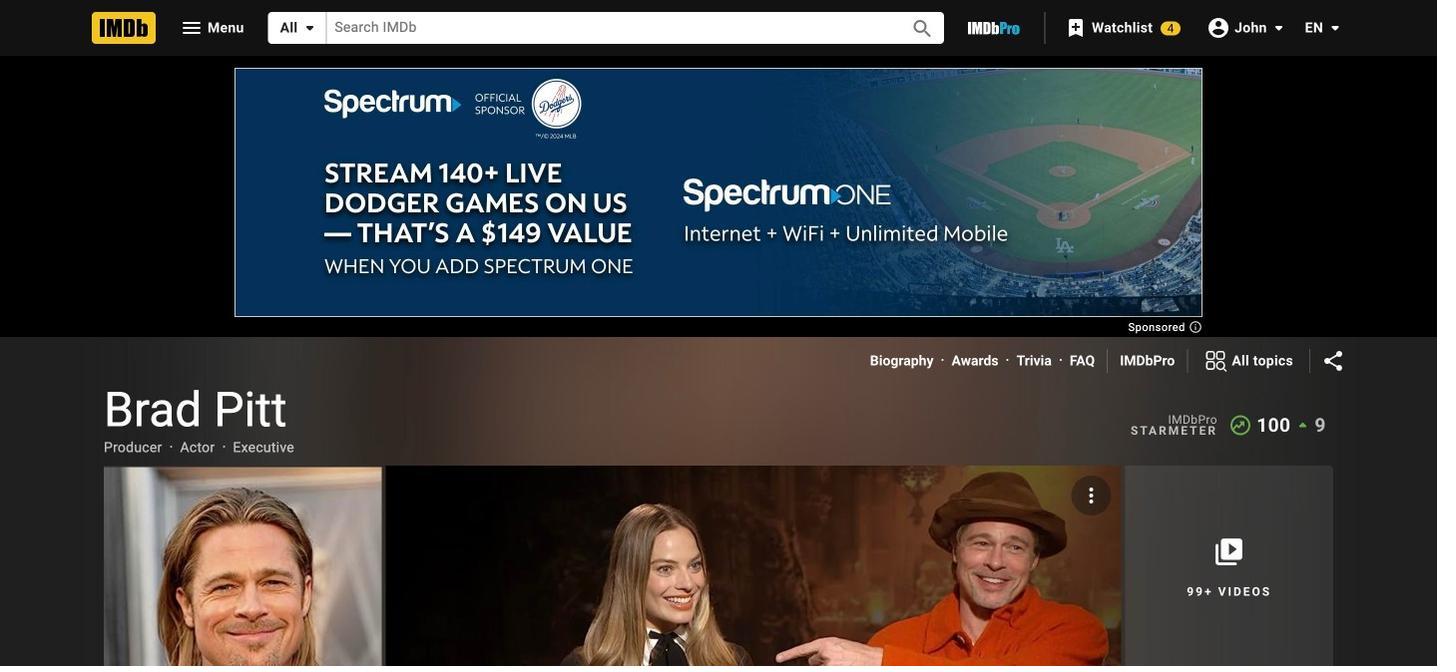 Task type: vqa. For each thing, say whether or not it's contained in the screenshot.
Society of the Snow image
no



Task type: locate. For each thing, give the bounding box(es) containing it.
None search field
[[268, 12, 944, 44]]

home image
[[92, 12, 156, 44]]

None field
[[327, 12, 888, 44]]

share on social media image
[[1322, 349, 1346, 373]]

submit search image
[[911, 17, 935, 41]]

arrow drop down image
[[1268, 16, 1291, 40], [298, 16, 322, 40], [1324, 16, 1348, 40]]

watch brad pitt, margot robbie, and their 'babylon' castmates answer burning questions element
[[386, 466, 1122, 667], [386, 466, 1122, 667]]

group
[[386, 466, 1122, 667], [104, 466, 382, 667]]

arrow drop up image
[[1291, 414, 1315, 438]]

0 horizontal spatial group
[[104, 466, 382, 667]]



Task type: describe. For each thing, give the bounding box(es) containing it.
2 horizontal spatial arrow drop down image
[[1324, 16, 1348, 40]]

0 horizontal spatial arrow drop down image
[[298, 16, 322, 40]]

watchlist image
[[1064, 16, 1088, 40]]

categories image
[[1204, 349, 1228, 373]]

1 horizontal spatial group
[[386, 466, 1122, 667]]

video autoplay preference image
[[1080, 484, 1104, 508]]

menu image
[[180, 16, 204, 40]]

Search IMDb text field
[[327, 12, 888, 44]]

popularity up image
[[1229, 414, 1253, 438]]

stars brad pitt and jovan adepo share an unlikely connection in permanent ink. margot robbie and diego calva recount their first impressions of hollywood. and jean smart, li jun li, and writer-director damien chazelle reveal the costumes they would've loved to have taken home from the set of 'babylon.' image
[[386, 466, 1122, 667]]

brad pitt image
[[104, 468, 382, 667]]

account circle image
[[1207, 16, 1231, 40]]

1 horizontal spatial arrow drop down image
[[1268, 16, 1291, 40]]



